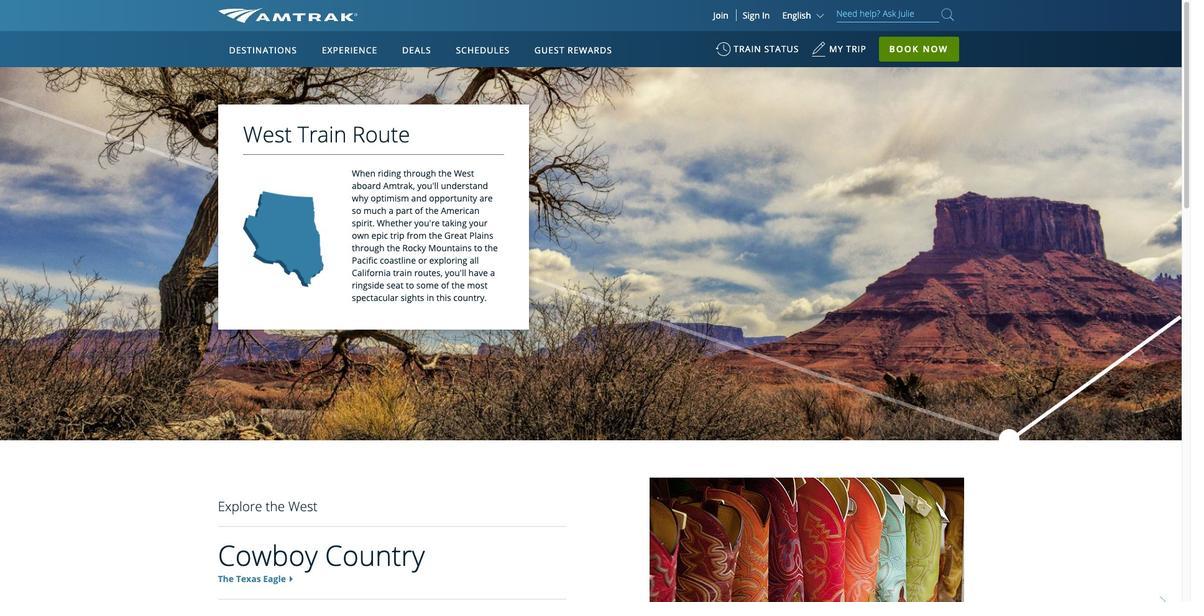 Task type: describe. For each thing, give the bounding box(es) containing it.
my
[[830, 43, 844, 55]]

book now button
[[879, 37, 960, 62]]

country.
[[453, 292, 487, 304]]

most
[[467, 279, 488, 291]]

part
[[396, 205, 413, 217]]

guest
[[535, 44, 565, 56]]

0 horizontal spatial of
[[415, 205, 423, 217]]

so
[[352, 205, 361, 217]]

opportunity
[[429, 192, 477, 204]]

seat
[[387, 279, 403, 291]]

my trip button
[[812, 37, 867, 68]]

regions map image
[[264, 104, 563, 278]]

california
[[352, 267, 391, 279]]

the up country.
[[451, 279, 465, 291]]

the texas eagle link
[[218, 573, 286, 585]]

explore
[[218, 498, 262, 515]]

or
[[418, 255, 427, 266]]

train status
[[734, 43, 800, 55]]

are
[[479, 192, 493, 204]]

0 vertical spatial west
[[243, 119, 292, 149]]

1 horizontal spatial a
[[490, 267, 495, 279]]

1 horizontal spatial to
[[474, 242, 482, 254]]

the
[[218, 573, 234, 585]]

book
[[890, 43, 920, 55]]

banner containing join
[[0, 0, 1183, 287]]

join button
[[706, 9, 737, 21]]

when
[[352, 167, 375, 179]]

guest rewards
[[535, 44, 613, 56]]

west train route
[[243, 119, 410, 149]]

cowboy
[[218, 536, 318, 574]]

now
[[923, 43, 949, 55]]

the down trip
[[387, 242, 400, 254]]

sign
[[743, 9, 760, 21]]

cowboy country the texas eagle
[[218, 536, 425, 585]]

schedules link
[[451, 31, 515, 67]]

the up you're
[[425, 205, 439, 217]]

eagle
[[263, 573, 286, 585]]

join
[[714, 9, 729, 21]]

rocky
[[402, 242, 426, 254]]

coastline
[[380, 255, 416, 266]]

search icon image
[[942, 6, 955, 23]]

in
[[427, 292, 434, 304]]

the down plains
[[485, 242, 498, 254]]

0 vertical spatial you'll
[[417, 180, 439, 192]]

texas
[[236, 573, 261, 585]]



Task type: locate. For each thing, give the bounding box(es) containing it.
through up the amtrak,
[[403, 167, 436, 179]]

rewards
[[568, 44, 613, 56]]

amtrak,
[[383, 180, 415, 192]]

to down plains
[[474, 242, 482, 254]]

great
[[444, 230, 467, 241]]

pacific
[[352, 255, 378, 266]]

english
[[783, 9, 812, 21]]

why
[[352, 192, 368, 204]]

1 vertical spatial to
[[406, 279, 414, 291]]

west left train
[[243, 119, 292, 149]]

a right have
[[490, 267, 495, 279]]

0 horizontal spatial a
[[389, 205, 394, 217]]

routes,
[[414, 267, 443, 279]]

deals
[[402, 44, 432, 56]]

ringside
[[352, 279, 384, 291]]

0 horizontal spatial through
[[352, 242, 384, 254]]

of up "this"
[[441, 279, 449, 291]]

0 vertical spatial of
[[415, 205, 423, 217]]

optimism
[[371, 192, 409, 204]]

spectacular
[[352, 292, 398, 304]]

west up cowboy country the texas eagle
[[288, 498, 318, 515]]

west inside when riding through the west aboard amtrak, you'll understand why optimism and opportunity are so much a part of the american spirit. whether you're taking your own epic trip from the great plains through the rocky mountains to the pacific coastline or exploring all california train routes, you'll have a ringside seat to some of the most spectacular sights in this country.
[[454, 167, 474, 179]]

Please enter your search item search field
[[837, 6, 940, 22]]

you'll up and
[[417, 180, 439, 192]]

english button
[[783, 9, 828, 21]]

0 horizontal spatial you'll
[[417, 180, 439, 192]]

sign in
[[743, 9, 770, 21]]

train status link
[[716, 37, 800, 68]]

1 horizontal spatial of
[[441, 279, 449, 291]]

train
[[297, 119, 347, 149]]

through
[[403, 167, 436, 179], [352, 242, 384, 254]]

deals button
[[397, 33, 437, 68]]

mountains
[[428, 242, 472, 254]]

1 vertical spatial you'll
[[445, 267, 466, 279]]

1 vertical spatial a
[[490, 267, 495, 279]]

route
[[352, 119, 410, 149]]

destinations button
[[224, 33, 302, 68]]

2 vertical spatial west
[[288, 498, 318, 515]]

understand
[[441, 180, 488, 192]]

from
[[407, 230, 427, 241]]

aboard
[[352, 180, 381, 192]]

taking
[[442, 217, 467, 229]]

all
[[470, 255, 479, 266]]

exploring
[[429, 255, 467, 266]]

you'll
[[417, 180, 439, 192], [445, 267, 466, 279]]

the down you're
[[429, 230, 442, 241]]

west
[[243, 119, 292, 149], [454, 167, 474, 179], [288, 498, 318, 515]]

1 vertical spatial of
[[441, 279, 449, 291]]

banner
[[0, 0, 1183, 287]]

in
[[763, 9, 770, 21]]

plains
[[469, 230, 493, 241]]

you're
[[414, 217, 440, 229]]

the right explore
[[266, 498, 285, 515]]

sights
[[401, 292, 424, 304]]

experience
[[322, 44, 378, 56]]

1 horizontal spatial through
[[403, 167, 436, 179]]

through up 'pacific'
[[352, 242, 384, 254]]

your
[[469, 217, 488, 229]]

american
[[441, 205, 479, 217]]

much
[[363, 205, 386, 217]]

to up sights at the left of the page
[[406, 279, 414, 291]]

1 vertical spatial west
[[454, 167, 474, 179]]

explore the west
[[218, 498, 318, 515]]

1 vertical spatial through
[[352, 242, 384, 254]]

spirit.
[[352, 217, 375, 229]]

0 vertical spatial a
[[389, 205, 394, 217]]

you'll down exploring
[[445, 267, 466, 279]]

status
[[765, 43, 800, 55]]

trip
[[847, 43, 867, 55]]

some
[[416, 279, 439, 291]]

destinations
[[229, 44, 297, 56]]

sign in button
[[743, 9, 770, 21]]

when riding through the west aboard amtrak, you'll understand why optimism and opportunity are so much a part of the american spirit. whether you're taking your own epic trip from the great plains through the rocky mountains to the pacific coastline or exploring all california train routes, you'll have a ringside seat to some of the most spectacular sights in this country.
[[352, 167, 498, 304]]

0 vertical spatial through
[[403, 167, 436, 179]]

riding
[[378, 167, 401, 179]]

west up understand
[[454, 167, 474, 179]]

my trip
[[830, 43, 867, 55]]

and
[[411, 192, 427, 204]]

whether
[[377, 217, 412, 229]]

the up understand
[[438, 167, 452, 179]]

trip
[[390, 230, 404, 241]]

of down and
[[415, 205, 423, 217]]

to
[[474, 242, 482, 254], [406, 279, 414, 291]]

of
[[415, 205, 423, 217], [441, 279, 449, 291]]

a
[[389, 205, 394, 217], [490, 267, 495, 279]]

country
[[325, 536, 425, 574]]

this
[[436, 292, 451, 304]]

own
[[352, 230, 369, 241]]

0 vertical spatial to
[[474, 242, 482, 254]]

experience button
[[317, 33, 383, 68]]

have
[[469, 267, 488, 279]]

the
[[438, 167, 452, 179], [425, 205, 439, 217], [429, 230, 442, 241], [387, 242, 400, 254], [485, 242, 498, 254], [451, 279, 465, 291], [266, 498, 285, 515]]

epic
[[371, 230, 388, 241]]

schedules
[[456, 44, 510, 56]]

train
[[734, 43, 762, 55]]

train
[[393, 267, 412, 279]]

guest rewards button
[[530, 33, 618, 68]]

1 horizontal spatial you'll
[[445, 267, 466, 279]]

book now
[[890, 43, 949, 55]]

amtrak image
[[218, 8, 358, 23]]

a down the optimism
[[389, 205, 394, 217]]

application
[[264, 104, 563, 278]]

0 horizontal spatial to
[[406, 279, 414, 291]]



Task type: vqa. For each thing, say whether or not it's contained in the screenshot.
left of
yes



